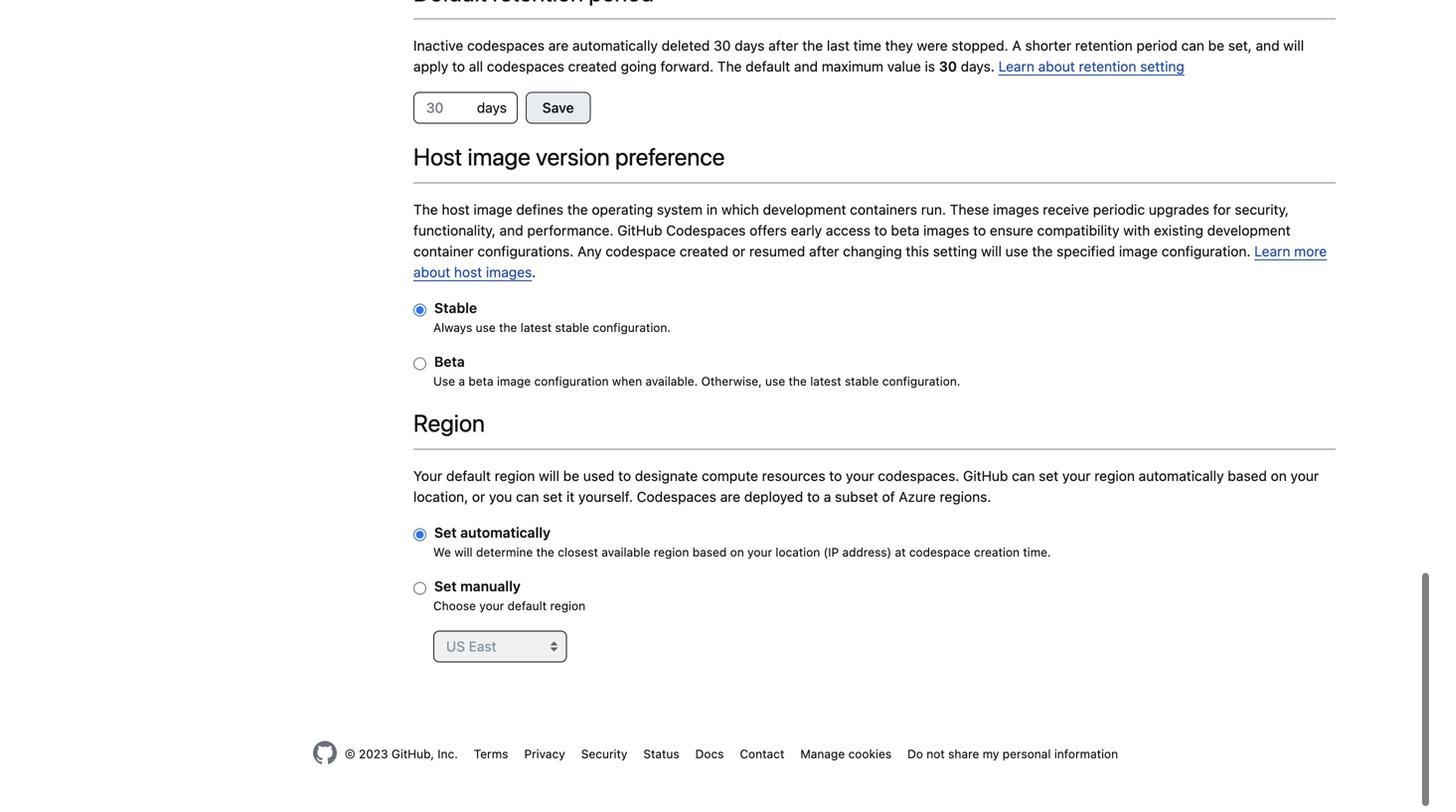 Task type: describe. For each thing, give the bounding box(es) containing it.
azure
[[899, 489, 936, 505]]

©
[[345, 747, 355, 761]]

github,
[[392, 747, 434, 761]]

access
[[826, 223, 871, 239]]

about inside learn more about host images
[[414, 264, 450, 281]]

compute
[[702, 468, 758, 485]]

receive
[[1043, 202, 1089, 218]]

beta inside the host image defines the operating system in which development containers run. these images receive periodic upgrades for security, functionality, and performance.     github codespaces offers early access to beta images to ensure compatibility with existing development container configurations.     any codespace created or resumed after changing this setting will use the specified image configuration.
[[891, 223, 920, 239]]

forward.
[[661, 59, 714, 75]]

will right 'we'
[[455, 546, 473, 560]]

regions.
[[940, 489, 991, 505]]

are inside inactive codespaces are automatically deleted 30 days after the last time they were stopped. a shorter retention period can be set, and will apply to all codespaces created going forward. the default and maximum value is
[[548, 38, 569, 54]]

to down resources
[[807, 489, 820, 505]]

always use the latest stable configuration.
[[433, 321, 671, 335]]

1 horizontal spatial images
[[924, 223, 970, 239]]

will inside the host image defines the operating system in which development containers run. these images receive periodic upgrades for security, functionality, and performance.     github codespaces offers early access to beta images to ensure compatibility with existing development container configurations.     any codespace created or resumed after changing this setting will use the specified image configuration.
[[981, 244, 1002, 260]]

1 vertical spatial based
[[693, 546, 727, 560]]

0 vertical spatial and
[[1256, 38, 1280, 54]]

codespaces inside your default region will be used to designate compute resources to your codespaces. github can set your region automatically based on your location, or you can set it yourself. codespaces are deployed to a subset of azure regions.
[[637, 489, 717, 505]]

0 vertical spatial stable
[[555, 321, 589, 335]]

image down "with"
[[1119, 244, 1158, 260]]

period
[[1137, 38, 1178, 54]]

inactive
[[414, 38, 463, 54]]

default inside your default region will be used to designate compute resources to your codespaces. github can set your region automatically based on your location, or you can set it yourself. codespaces are deployed to a subset of azure regions.
[[446, 468, 491, 485]]

the left closest
[[536, 546, 555, 560]]

codespaces inside the host image defines the operating system in which development containers run. these images receive periodic upgrades for security, functionality, and performance.     github codespaces offers early access to beta images to ensure compatibility with existing development container configurations.     any codespace created or resumed after changing this setting will use the specified image configuration.
[[666, 223, 746, 239]]

be inside your default region will be used to designate compute resources to your codespaces. github can set your region automatically based on your location, or you can set it yourself. codespaces are deployed to a subset of azure regions.
[[563, 468, 579, 485]]

30 number field
[[414, 92, 518, 124]]

a
[[1012, 38, 1022, 54]]

after inside inactive codespaces are automatically deleted 30 days after the last time they were stopped. a shorter retention period can be set, and will apply to all codespaces created going forward. the default and maximum value is
[[769, 38, 799, 54]]

0 vertical spatial set
[[1039, 468, 1059, 485]]

image up the functionality,
[[474, 202, 513, 218]]

homepage image
[[313, 742, 337, 765]]

0 vertical spatial learn
[[999, 59, 1035, 75]]

1 vertical spatial codespace
[[909, 546, 971, 560]]

run.
[[921, 202, 946, 218]]

will inside your default region will be used to designate compute resources to your codespaces. github can set your region automatically based on your location, or you can set it yourself. codespaces are deployed to a subset of azure regions.
[[539, 468, 560, 485]]

choose your default region
[[433, 599, 586, 613]]

otherwise,
[[701, 375, 762, 389]]

available
[[602, 546, 650, 560]]

are inside your default region will be used to designate compute resources to your codespaces. github can set your region automatically based on your location, or you can set it yourself. codespaces are deployed to a subset of azure regions.
[[720, 489, 741, 505]]

host
[[414, 143, 462, 171]]

the up performance.
[[567, 202, 588, 218]]

terms link
[[474, 747, 508, 761]]

1 vertical spatial use
[[476, 321, 496, 335]]

1 vertical spatial development
[[1207, 223, 1291, 239]]

the inside inactive codespaces are automatically deleted 30 days after the last time they were stopped. a shorter retention period can be set, and will apply to all codespaces created going forward. the default and maximum value is
[[802, 38, 823, 54]]

at
[[895, 546, 906, 560]]

stable
[[434, 300, 477, 317]]

save
[[542, 100, 574, 116]]

for
[[1213, 202, 1231, 218]]

value
[[887, 59, 921, 75]]

github inside your default region will be used to designate compute resources to your codespaces. github can set your region automatically based on your location, or you can set it yourself. codespaces are deployed to a subset of azure regions.
[[963, 468, 1008, 485]]

security
[[581, 747, 628, 761]]

days inside inactive codespaces are automatically deleted 30 days after the last time they were stopped. a shorter retention period can be set, and will apply to all codespaces created going forward. the default and maximum value is
[[735, 38, 765, 54]]

available.
[[646, 375, 698, 389]]

preference
[[615, 143, 725, 171]]

operating
[[592, 202, 653, 218]]

early
[[791, 223, 822, 239]]

0 horizontal spatial a
[[459, 375, 465, 389]]

set,
[[1228, 38, 1252, 54]]

use a beta image configuration when available. otherwise, use the latest stable configuration.
[[433, 375, 961, 389]]

the inside the host image defines the operating system in which development containers run. these images receive periodic upgrades for security, functionality, and performance.     github codespaces offers early access to beta images to ensure compatibility with existing development container configurations.     any codespace created or resumed after changing this setting will use the specified image configuration.
[[414, 202, 438, 218]]

address)
[[842, 546, 892, 560]]

0 vertical spatial images
[[993, 202, 1039, 218]]

existing
[[1154, 223, 1204, 239]]

can inside inactive codespaces are automatically deleted 30 days after the last time they were stopped. a shorter retention period can be set, and will apply to all codespaces created going forward. the default and maximum value is
[[1182, 38, 1205, 54]]

location
[[776, 546, 820, 560]]

configuration
[[534, 375, 609, 389]]

periodic
[[1093, 202, 1145, 218]]

specified
[[1057, 244, 1115, 260]]

created inside inactive codespaces are automatically deleted 30 days after the last time they were stopped. a shorter retention period can be set, and will apply to all codespaces created going forward. the default and maximum value is
[[568, 59, 617, 75]]

learn more about host images
[[414, 244, 1327, 281]]

used
[[583, 468, 615, 485]]

when
[[612, 375, 642, 389]]

we
[[433, 546, 451, 560]]

you
[[489, 489, 512, 505]]

system
[[657, 202, 703, 218]]

2 vertical spatial configuration.
[[882, 375, 961, 389]]

cookies
[[848, 747, 892, 761]]

the right always
[[499, 321, 517, 335]]

or inside your default region will be used to designate compute resources to your codespaces. github can set your region automatically based on your location, or you can set it yourself. codespaces are deployed to a subset of azure regions.
[[472, 489, 485, 505]]

0 horizontal spatial latest
[[521, 321, 552, 335]]

learn about retention setting link
[[999, 59, 1185, 75]]

setting inside the host image defines the operating system in which development containers run. these images receive periodic upgrades for security, functionality, and performance.     github codespaces offers early access to beta images to ensure compatibility with existing development container configurations.     any codespace created or resumed after changing this setting will use the specified image configuration.
[[933, 244, 977, 260]]

set automatically
[[434, 525, 551, 541]]

ensure
[[990, 223, 1034, 239]]

manage
[[800, 747, 845, 761]]

0 vertical spatial codespaces
[[467, 38, 545, 54]]

information
[[1054, 747, 1118, 761]]

0 vertical spatial about
[[1038, 59, 1075, 75]]

created inside the host image defines the operating system in which development containers run. these images receive periodic upgrades for security, functionality, and performance.     github codespaces offers early access to beta images to ensure compatibility with existing development container configurations.     any codespace created or resumed after changing this setting will use the specified image configuration.
[[680, 244, 729, 260]]

in
[[707, 202, 718, 218]]

will inside inactive codespaces are automatically deleted 30 days after the last time they were stopped. a shorter retention period can be set, and will apply to all codespaces created going forward. the default and maximum value is
[[1284, 38, 1304, 54]]

(ip
[[824, 546, 839, 560]]

to inside inactive codespaces are automatically deleted 30 days after the last time they were stopped. a shorter retention period can be set, and will apply to all codespaces created going forward. the default and maximum value is
[[452, 59, 465, 75]]

default inside inactive codespaces are automatically deleted 30 days after the last time they were stopped. a shorter retention period can be set, and will apply to all codespaces created going forward. the default and maximum value is
[[746, 59, 790, 75]]

changing
[[843, 244, 902, 260]]

terms
[[474, 747, 508, 761]]

stopped.
[[952, 38, 1009, 54]]

the inside inactive codespaces are automatically deleted 30 days after the last time they were stopped. a shorter retention period can be set, and will apply to all codespaces created going forward. the default and maximum value is
[[717, 59, 742, 75]]

containers
[[850, 202, 917, 218]]

1 vertical spatial on
[[730, 546, 744, 560]]

always
[[433, 321, 472, 335]]

security link
[[581, 747, 628, 761]]

personal
[[1003, 747, 1051, 761]]

use
[[433, 375, 455, 389]]

we will determine the closest available region based on your location (ip address) at codespace creation time.
[[433, 546, 1051, 560]]

do
[[908, 747, 923, 761]]

and inside the host image defines the operating system in which development containers run. these images receive periodic upgrades for security, functionality, and performance.     github codespaces offers early access to beta images to ensure compatibility with existing development container configurations.     any codespace created or resumed after changing this setting will use the specified image configuration.
[[500, 223, 523, 239]]

designate
[[635, 468, 698, 485]]

host inside the host image defines the operating system in which development containers run. these images receive periodic upgrades for security, functionality, and performance.     github codespaces offers early access to beta images to ensure compatibility with existing development container configurations.     any codespace created or resumed after changing this setting will use the specified image configuration.
[[442, 202, 470, 218]]

image down the 30 number field
[[468, 143, 531, 171]]

contact link
[[740, 747, 785, 761]]

my
[[983, 747, 999, 761]]

do not share my personal information
[[908, 747, 1118, 761]]

days.
[[961, 59, 995, 75]]

maximum
[[822, 59, 884, 75]]

1 vertical spatial can
[[1012, 468, 1035, 485]]

manage cookies
[[800, 747, 892, 761]]

resumed
[[749, 244, 805, 260]]

any
[[578, 244, 602, 260]]

determine
[[476, 546, 533, 560]]

codespaces.
[[878, 468, 960, 485]]

share
[[948, 747, 979, 761]]



Task type: locate. For each thing, give the bounding box(es) containing it.
1 horizontal spatial automatically
[[573, 38, 658, 54]]

all
[[469, 59, 483, 75]]

be left 'set,'
[[1208, 38, 1225, 54]]

0 vertical spatial setting
[[1140, 59, 1185, 75]]

use right always
[[476, 321, 496, 335]]

inactive codespaces are automatically deleted 30 days after the last time they were stopped. a shorter retention period can be set, and will apply to all codespaces created going forward. the default and maximum value is
[[414, 38, 1304, 75]]

0 horizontal spatial based
[[693, 546, 727, 560]]

images down configurations.
[[486, 264, 532, 281]]

after inside the host image defines the operating system in which development containers run. these images receive periodic upgrades for security, functionality, and performance.     github codespaces offers early access to beta images to ensure compatibility with existing development container configurations.     any codespace created or resumed after changing this setting will use the specified image configuration.
[[809, 244, 839, 260]]

host down container
[[454, 264, 482, 281]]

can right "you"
[[516, 489, 539, 505]]

1 horizontal spatial days
[[735, 38, 765, 54]]

the host image defines the operating system in which development containers run. these images receive periodic upgrades for security, functionality, and performance.     github codespaces offers early access to beta images to ensure compatibility with existing development container configurations.     any codespace created or resumed after changing this setting will use the specified image configuration.
[[414, 202, 1291, 260]]

to up subset
[[829, 468, 842, 485]]

days right deleted
[[735, 38, 765, 54]]

host up the functionality,
[[442, 202, 470, 218]]

1 horizontal spatial use
[[765, 375, 785, 389]]

1 horizontal spatial learn
[[1255, 244, 1291, 260]]

host inside learn more about host images
[[454, 264, 482, 281]]

0 vertical spatial can
[[1182, 38, 1205, 54]]

30 inside inactive codespaces are automatically deleted 30 days after the last time they were stopped. a shorter retention period can be set, and will apply to all codespaces created going forward. the default and maximum value is
[[714, 38, 731, 54]]

30 right deleted
[[714, 38, 731, 54]]

do not share my personal information button
[[908, 745, 1118, 763]]

0 horizontal spatial or
[[472, 489, 485, 505]]

1 horizontal spatial set
[[1039, 468, 1059, 485]]

region
[[495, 468, 535, 485], [1095, 468, 1135, 485], [654, 546, 689, 560], [550, 599, 586, 613]]

your
[[414, 468, 443, 485]]

1 vertical spatial created
[[680, 244, 729, 260]]

the right "forward."
[[717, 59, 742, 75]]

created left going
[[568, 59, 617, 75]]

1 vertical spatial beta
[[469, 375, 494, 389]]

closest
[[558, 546, 598, 560]]

0 horizontal spatial 30
[[714, 38, 731, 54]]

use down ensure
[[1006, 244, 1029, 260]]

your
[[846, 468, 874, 485], [1063, 468, 1091, 485], [1291, 468, 1319, 485], [748, 546, 772, 560], [479, 599, 504, 613]]

0 vertical spatial host
[[442, 202, 470, 218]]

1 vertical spatial automatically
[[1139, 468, 1224, 485]]

time
[[854, 38, 882, 54]]

choose
[[433, 599, 476, 613]]

will right 'set,'
[[1284, 38, 1304, 54]]

latest down .
[[521, 321, 552, 335]]

0 horizontal spatial setting
[[933, 244, 977, 260]]

0 horizontal spatial stable
[[555, 321, 589, 335]]

location,
[[414, 489, 468, 505]]

development up early
[[763, 202, 846, 218]]

a left subset
[[824, 489, 831, 505]]

stable
[[555, 321, 589, 335], [845, 375, 879, 389]]

are
[[548, 38, 569, 54], [720, 489, 741, 505]]

0 vertical spatial codespaces
[[666, 223, 746, 239]]

created down in
[[680, 244, 729, 260]]

0 vertical spatial after
[[769, 38, 799, 54]]

beta
[[891, 223, 920, 239], [469, 375, 494, 389]]

2 horizontal spatial use
[[1006, 244, 1029, 260]]

codespace
[[606, 244, 676, 260], [909, 546, 971, 560]]

1 vertical spatial be
[[563, 468, 579, 485]]

yourself.
[[578, 489, 633, 505]]

these
[[950, 202, 989, 218]]

creation
[[974, 546, 1020, 560]]

0 vertical spatial beta
[[891, 223, 920, 239]]

0 vertical spatial are
[[548, 38, 569, 54]]

retention inside inactive codespaces are automatically deleted 30 days after the last time they were stopped. a shorter retention period can be set, and will apply to all codespaces created going forward. the default and maximum value is
[[1075, 38, 1133, 54]]

status
[[643, 747, 680, 761]]

use inside the host image defines the operating system in which development containers run. these images receive periodic upgrades for security, functionality, and performance.     github codespaces offers early access to beta images to ensure compatibility with existing development container configurations.     any codespace created or resumed after changing this setting will use the specified image configuration.
[[1006, 244, 1029, 260]]

or
[[732, 244, 746, 260], [472, 489, 485, 505]]

to down containers
[[874, 223, 887, 239]]

about down container
[[414, 264, 450, 281]]

codespace inside the host image defines the operating system in which development containers run. these images receive periodic upgrades for security, functionality, and performance.     github codespaces offers early access to beta images to ensure compatibility with existing development container configurations.     any codespace created or resumed after changing this setting will use the specified image configuration.
[[606, 244, 676, 260]]

1 horizontal spatial development
[[1207, 223, 1291, 239]]

2 vertical spatial images
[[486, 264, 532, 281]]

1 vertical spatial host
[[454, 264, 482, 281]]

the down ensure
[[1032, 244, 1053, 260]]

images inside learn more about host images
[[486, 264, 532, 281]]

learn more about host images link
[[414, 244, 1327, 281]]

configuration. down 'existing'
[[1162, 244, 1251, 260]]

learn inside learn more about host images
[[1255, 244, 1291, 260]]

30 right is at the right top of the page
[[939, 59, 957, 75]]

1 vertical spatial latest
[[810, 375, 841, 389]]

were
[[917, 38, 948, 54]]

or inside the host image defines the operating system in which development containers run. these images receive periodic upgrades for security, functionality, and performance.     github codespaces offers early access to beta images to ensure compatibility with existing development container configurations.     any codespace created or resumed after changing this setting will use the specified image configuration.
[[732, 244, 746, 260]]

a inside your default region will be used to designate compute resources to your codespaces. github can set your region automatically based on your location, or you can set it yourself. codespaces are deployed to a subset of azure regions.
[[824, 489, 831, 505]]

codespaces up all
[[467, 38, 545, 54]]

version
[[536, 143, 610, 171]]

1 horizontal spatial 30
[[939, 59, 957, 75]]

2 vertical spatial and
[[500, 223, 523, 239]]

and up configurations.
[[500, 223, 523, 239]]

0 vertical spatial development
[[763, 202, 846, 218]]

set up "time."
[[1039, 468, 1059, 485]]

0 horizontal spatial codespace
[[606, 244, 676, 260]]

1 horizontal spatial beta
[[891, 223, 920, 239]]

1 vertical spatial codespaces
[[637, 489, 717, 505]]

created
[[568, 59, 617, 75], [680, 244, 729, 260]]

1 horizontal spatial default
[[508, 599, 547, 613]]

set up choose
[[434, 579, 457, 595]]

1 horizontal spatial and
[[794, 59, 818, 75]]

codespaces down in
[[666, 223, 746, 239]]

configuration. up the 'when'
[[593, 321, 671, 335]]

None radio
[[414, 302, 426, 319]]

1 vertical spatial codespaces
[[487, 59, 564, 75]]

default
[[746, 59, 790, 75], [446, 468, 491, 485], [508, 599, 547, 613]]

None radio
[[414, 356, 426, 373], [414, 527, 426, 544], [414, 580, 426, 597], [414, 356, 426, 373], [414, 527, 426, 544], [414, 580, 426, 597]]

going
[[621, 59, 657, 75]]

1 vertical spatial retention
[[1079, 59, 1137, 75]]

1 horizontal spatial be
[[1208, 38, 1225, 54]]

the
[[717, 59, 742, 75], [414, 202, 438, 218]]

1 horizontal spatial latest
[[810, 375, 841, 389]]

subset
[[835, 489, 878, 505]]

will left used
[[539, 468, 560, 485]]

docs link
[[695, 747, 724, 761]]

1 horizontal spatial created
[[680, 244, 729, 260]]

image
[[468, 143, 531, 171], [474, 202, 513, 218], [1119, 244, 1158, 260], [497, 375, 531, 389]]

0 horizontal spatial learn
[[999, 59, 1035, 75]]

set left it
[[543, 489, 563, 505]]

default up location,
[[446, 468, 491, 485]]

after left last
[[769, 38, 799, 54]]

be up it
[[563, 468, 579, 485]]

0 vertical spatial use
[[1006, 244, 1029, 260]]

days
[[735, 38, 765, 54], [477, 100, 507, 116]]

1 horizontal spatial the
[[717, 59, 742, 75]]

1 horizontal spatial after
[[809, 244, 839, 260]]

default down manually
[[508, 599, 547, 613]]

0 vertical spatial github
[[618, 223, 663, 239]]

security,
[[1235, 202, 1289, 218]]

configurations.
[[478, 244, 574, 260]]

1 horizontal spatial stable
[[845, 375, 879, 389]]

images down run. at the right top
[[924, 223, 970, 239]]

1 vertical spatial days
[[477, 100, 507, 116]]

set for set automatically
[[434, 525, 457, 541]]

set
[[1039, 468, 1059, 485], [543, 489, 563, 505]]

learn left more
[[1255, 244, 1291, 260]]

0 horizontal spatial github
[[618, 223, 663, 239]]

1 horizontal spatial about
[[1038, 59, 1075, 75]]

0 horizontal spatial are
[[548, 38, 569, 54]]

latest
[[521, 321, 552, 335], [810, 375, 841, 389]]

1 vertical spatial or
[[472, 489, 485, 505]]

can up "time."
[[1012, 468, 1035, 485]]

1 horizontal spatial configuration.
[[882, 375, 961, 389]]

are down compute
[[720, 489, 741, 505]]

time.
[[1023, 546, 1051, 560]]

0 vertical spatial default
[[746, 59, 790, 75]]

set
[[434, 525, 457, 541], [434, 579, 457, 595]]

or left resumed
[[732, 244, 746, 260]]

to left all
[[452, 59, 465, 75]]

save button
[[526, 92, 591, 124]]

be
[[1208, 38, 1225, 54], [563, 468, 579, 485]]

deployed
[[744, 489, 803, 505]]

0 horizontal spatial created
[[568, 59, 617, 75]]

2 vertical spatial automatically
[[460, 525, 551, 541]]

based inside your default region will be used to designate compute resources to your codespaces. github can set your region automatically based on your location, or you can set it yourself. codespaces are deployed to a subset of azure regions.
[[1228, 468, 1267, 485]]

codespaces down designate
[[637, 489, 717, 505]]

.
[[532, 264, 536, 281]]

manage cookies button
[[800, 745, 892, 763]]

host image version preference
[[414, 143, 725, 171]]

1 vertical spatial setting
[[933, 244, 977, 260]]

0 vertical spatial or
[[732, 244, 746, 260]]

and right 'set,'
[[1256, 38, 1280, 54]]

set manually
[[434, 579, 521, 595]]

a
[[459, 375, 465, 389], [824, 489, 831, 505]]

use
[[1006, 244, 1029, 260], [476, 321, 496, 335], [765, 375, 785, 389]]

2 vertical spatial use
[[765, 375, 785, 389]]

1 horizontal spatial or
[[732, 244, 746, 260]]

privacy
[[524, 747, 565, 761]]

github
[[618, 223, 663, 239], [963, 468, 1008, 485]]

0 horizontal spatial be
[[563, 468, 579, 485]]

about down shorter
[[1038, 59, 1075, 75]]

0 horizontal spatial beta
[[469, 375, 494, 389]]

the right otherwise, at top
[[789, 375, 807, 389]]

1 set from the top
[[434, 525, 457, 541]]

setting down period
[[1140, 59, 1185, 75]]

after down early
[[809, 244, 839, 260]]

1 vertical spatial 30
[[939, 59, 957, 75]]

2 horizontal spatial and
[[1256, 38, 1280, 54]]

use right otherwise, at top
[[765, 375, 785, 389]]

0 vertical spatial a
[[459, 375, 465, 389]]

are up save
[[548, 38, 569, 54]]

30
[[714, 38, 731, 54], [939, 59, 957, 75]]

it
[[567, 489, 575, 505]]

© 2023 github, inc.
[[345, 747, 458, 761]]

to right used
[[618, 468, 631, 485]]

codespace down operating
[[606, 244, 676, 260]]

images up ensure
[[993, 202, 1039, 218]]

or left "you"
[[472, 489, 485, 505]]

codespaces right all
[[487, 59, 564, 75]]

and left 'maximum'
[[794, 59, 818, 75]]

latest right otherwise, at top
[[810, 375, 841, 389]]

1 vertical spatial stable
[[845, 375, 879, 389]]

shorter
[[1025, 38, 1072, 54]]

2 set from the top
[[434, 579, 457, 595]]

1 horizontal spatial a
[[824, 489, 831, 505]]

can right period
[[1182, 38, 1205, 54]]

0 horizontal spatial can
[[516, 489, 539, 505]]

0 horizontal spatial images
[[486, 264, 532, 281]]

offers
[[750, 223, 787, 239]]

beta right use
[[469, 375, 494, 389]]

more
[[1294, 244, 1327, 260]]

is
[[925, 59, 935, 75]]

0 vertical spatial configuration.
[[1162, 244, 1251, 260]]

2 vertical spatial default
[[508, 599, 547, 613]]

0 vertical spatial based
[[1228, 468, 1267, 485]]

1 vertical spatial learn
[[1255, 244, 1291, 260]]

0 vertical spatial retention
[[1075, 38, 1133, 54]]

days down all
[[477, 100, 507, 116]]

0 horizontal spatial on
[[730, 546, 744, 560]]

beta up this
[[891, 223, 920, 239]]

compatibility
[[1037, 223, 1120, 239]]

configuration. up codespaces.
[[882, 375, 961, 389]]

1 vertical spatial github
[[963, 468, 1008, 485]]

setting right this
[[933, 244, 977, 260]]

default right "forward."
[[746, 59, 790, 75]]

contact
[[740, 747, 785, 761]]

will down ensure
[[981, 244, 1002, 260]]

host
[[442, 202, 470, 218], [454, 264, 482, 281]]

1 vertical spatial configuration.
[[593, 321, 671, 335]]

0 horizontal spatial configuration.
[[593, 321, 671, 335]]

to down these at the top of the page
[[973, 223, 986, 239]]

this
[[906, 244, 929, 260]]

automatically inside your default region will be used to designate compute resources to your codespaces. github can set your region automatically based on your location, or you can set it yourself. codespaces are deployed to a subset of azure regions.
[[1139, 468, 1224, 485]]

set up 'we'
[[434, 525, 457, 541]]

a right use
[[459, 375, 465, 389]]

on
[[1271, 468, 1287, 485], [730, 546, 744, 560]]

the up the functionality,
[[414, 202, 438, 218]]

set for set manually
[[434, 579, 457, 595]]

not
[[927, 747, 945, 761]]

on inside your default region will be used to designate compute resources to your codespaces. github can set your region automatically based on your location, or you can set it yourself. codespaces are deployed to a subset of azure regions.
[[1271, 468, 1287, 485]]

apply
[[414, 59, 449, 75]]

0 vertical spatial created
[[568, 59, 617, 75]]

learn down the a
[[999, 59, 1035, 75]]

0 horizontal spatial after
[[769, 38, 799, 54]]

0 vertical spatial set
[[434, 525, 457, 541]]

after
[[769, 38, 799, 54], [809, 244, 839, 260]]

1 vertical spatial a
[[824, 489, 831, 505]]

upgrades
[[1149, 202, 1210, 218]]

the left last
[[802, 38, 823, 54]]

0 horizontal spatial set
[[543, 489, 563, 505]]

development down security,
[[1207, 223, 1291, 239]]

0 horizontal spatial days
[[477, 100, 507, 116]]

github inside the host image defines the operating system in which development containers run. these images receive periodic upgrades for security, functionality, and performance.     github codespaces offers early access to beta images to ensure compatibility with existing development container configurations.     any codespace created or resumed after changing this setting will use the specified image configuration.
[[618, 223, 663, 239]]

github up regions.
[[963, 468, 1008, 485]]

2 vertical spatial can
[[516, 489, 539, 505]]

codespace right at
[[909, 546, 971, 560]]

2 horizontal spatial images
[[993, 202, 1039, 218]]

2023
[[359, 747, 388, 761]]

image left configuration
[[497, 375, 531, 389]]

automatically inside inactive codespaces are automatically deleted 30 days after the last time they were stopped. a shorter retention period can be set, and will apply to all codespaces created going forward. the default and maximum value is
[[573, 38, 658, 54]]

container
[[414, 244, 474, 260]]

0 horizontal spatial about
[[414, 264, 450, 281]]

github down operating
[[618, 223, 663, 239]]

2 horizontal spatial default
[[746, 59, 790, 75]]

be inside inactive codespaces are automatically deleted 30 days after the last time they were stopped. a shorter retention period can be set, and will apply to all codespaces created going forward. the default and maximum value is
[[1208, 38, 1225, 54]]

manually
[[460, 579, 521, 595]]

configuration. inside the host image defines the operating system in which development containers run. these images receive periodic upgrades for security, functionality, and performance.     github codespaces offers early access to beta images to ensure compatibility with existing development container configurations.     any codespace created or resumed after changing this setting will use the specified image configuration.
[[1162, 244, 1251, 260]]

0 vertical spatial days
[[735, 38, 765, 54]]

0 horizontal spatial automatically
[[460, 525, 551, 541]]



Task type: vqa. For each thing, say whether or not it's contained in the screenshot.
2nd dot fill image from the top
no



